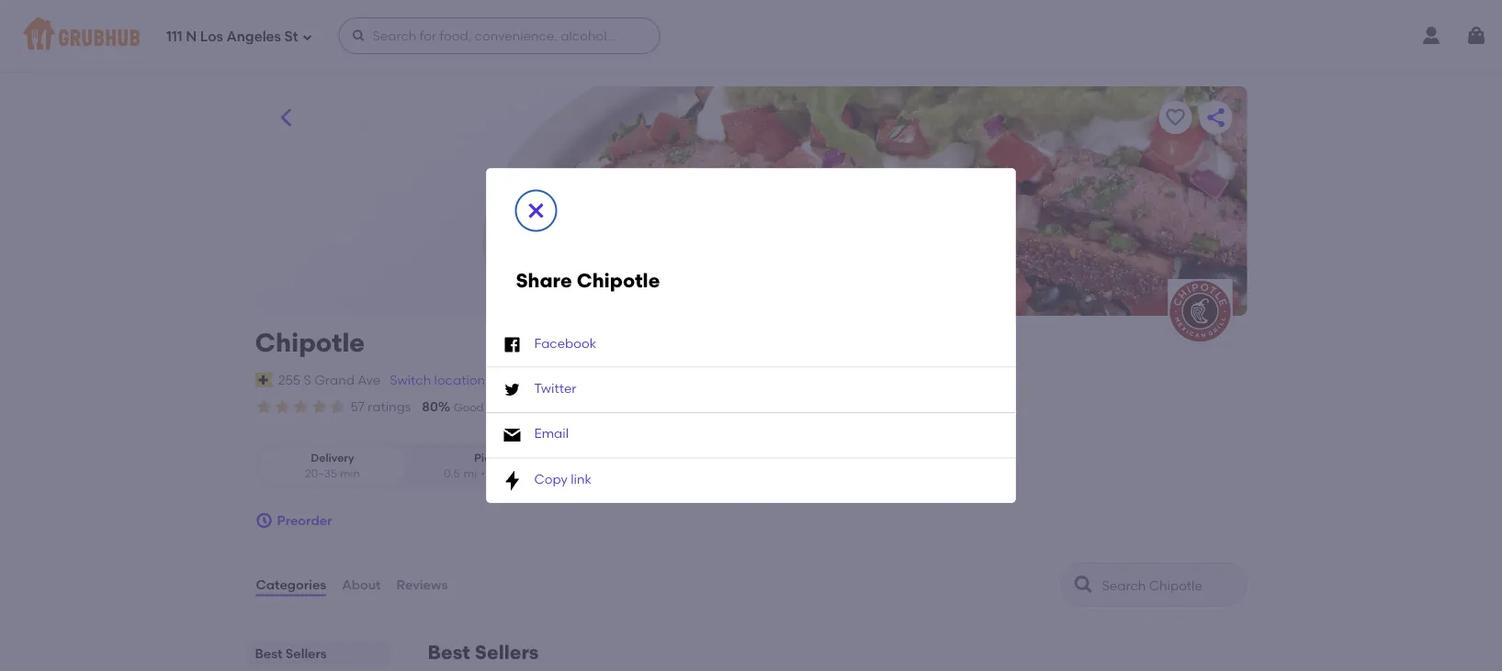Task type: describe. For each thing, give the bounding box(es) containing it.
reviews
[[397, 577, 448, 593]]

255
[[278, 372, 301, 388]]

ave
[[358, 372, 381, 388]]

1 horizontal spatial best sellers
[[428, 641, 539, 665]]

correct
[[688, 401, 729, 414]]

s
[[304, 372, 311, 388]]

best sellers tab
[[255, 644, 384, 664]]

111 n los angeles st
[[166, 29, 298, 45]]

about
[[342, 577, 381, 593]]

link
[[571, 471, 592, 487]]

0.5
[[444, 467, 460, 481]]

n
[[186, 29, 197, 45]]

st
[[284, 29, 298, 45]]

delivery
[[311, 451, 354, 465]]

correct order
[[688, 401, 760, 414]]

111
[[166, 29, 183, 45]]

los
[[200, 29, 223, 45]]

pickup
[[474, 451, 511, 465]]

pickup 0.5 mi • 10–20 min
[[444, 451, 541, 481]]

reviews button
[[396, 552, 449, 619]]

255 s grand ave button
[[277, 370, 382, 391]]

mi
[[464, 467, 477, 481]]

1 horizontal spatial sellers
[[475, 641, 539, 665]]

0 vertical spatial chipotle
[[577, 269, 660, 292]]

svg image inside main navigation navigation
[[302, 32, 313, 43]]

10–20
[[489, 467, 519, 481]]

on
[[556, 401, 573, 414]]

svg image up pickup
[[501, 425, 523, 447]]

on time delivery
[[556, 401, 643, 414]]

svg image for copy link
[[501, 470, 523, 492]]

80
[[422, 399, 438, 415]]

save this restaurant button
[[1159, 101, 1192, 134]]

save this restaurant image
[[1165, 107, 1187, 129]]

share
[[516, 269, 572, 292]]

min inside pickup 0.5 mi • 10–20 min
[[521, 467, 541, 481]]

option group containing delivery 20–35 min
[[255, 443, 570, 490]]

min inside delivery 20–35 min
[[340, 467, 360, 481]]

delivery
[[602, 401, 643, 414]]

chipotle logo image
[[1168, 279, 1233, 344]]

share icon image
[[1205, 107, 1227, 129]]

57 ratings
[[351, 399, 411, 415]]

good
[[454, 401, 484, 414]]

switch location button
[[389, 370, 486, 391]]

location
[[434, 372, 485, 388]]

subscription pass image
[[255, 373, 274, 388]]



Task type: vqa. For each thing, say whether or not it's contained in the screenshot.
Yorker
no



Task type: locate. For each thing, give the bounding box(es) containing it.
share chipotle
[[516, 269, 660, 292]]

Search Chipotle search field
[[1100, 577, 1241, 595]]

good food
[[454, 401, 511, 414]]

sellers
[[475, 641, 539, 665], [286, 646, 327, 662]]

svg image left preorder
[[255, 512, 273, 530]]

best inside tab
[[255, 646, 283, 662]]

svg image for facebook
[[501, 334, 523, 356]]

chipotle up s
[[255, 328, 365, 358]]

1 horizontal spatial best
[[428, 641, 470, 665]]

main navigation navigation
[[0, 0, 1502, 72]]

svg image
[[302, 32, 313, 43], [525, 200, 547, 222], [501, 425, 523, 447], [255, 512, 273, 530]]

copy link
[[534, 471, 592, 487]]

sellers inside tab
[[286, 646, 327, 662]]

best sellers down categories button
[[255, 646, 327, 662]]

0 horizontal spatial min
[[340, 467, 360, 481]]

min
[[340, 467, 360, 481], [521, 467, 541, 481]]

1 horizontal spatial min
[[521, 467, 541, 481]]

caret left icon image
[[275, 107, 297, 129]]

order
[[732, 401, 760, 414]]

1 min from the left
[[340, 467, 360, 481]]

best sellers down reviews button
[[428, 641, 539, 665]]

option group
[[255, 443, 570, 490]]

0 horizontal spatial sellers
[[286, 646, 327, 662]]

switch
[[390, 372, 431, 388]]

svg image
[[1466, 25, 1488, 47], [351, 28, 366, 43], [501, 334, 523, 356], [501, 379, 523, 401], [501, 470, 523, 492]]

categories button
[[255, 552, 327, 619]]

best down reviews button
[[428, 641, 470, 665]]

93
[[526, 399, 541, 415]]

svg image right st
[[302, 32, 313, 43]]

categories
[[256, 577, 326, 593]]

svg image for twitter
[[501, 379, 523, 401]]

time
[[575, 401, 599, 414]]

star icon image
[[255, 398, 273, 416], [273, 398, 292, 416], [292, 398, 310, 416], [310, 398, 329, 416], [329, 398, 347, 416], [329, 398, 347, 416]]

78
[[658, 399, 672, 415]]

preorder
[[277, 513, 332, 529]]

best down categories button
[[255, 646, 283, 662]]

preorder button
[[255, 505, 332, 538]]

min down delivery
[[340, 467, 360, 481]]

2 min from the left
[[521, 467, 541, 481]]

20–35
[[305, 467, 337, 481]]

about button
[[341, 552, 382, 619]]

svg image up share
[[525, 200, 547, 222]]

best sellers inside best sellers tab
[[255, 646, 327, 662]]

email
[[534, 426, 569, 442]]

57
[[351, 399, 365, 415]]

0 horizontal spatial best
[[255, 646, 283, 662]]

0 horizontal spatial chipotle
[[255, 328, 365, 358]]

chipotle right share
[[577, 269, 660, 292]]

grand
[[314, 372, 355, 388]]

•
[[481, 467, 485, 481]]

255 s grand ave
[[278, 372, 381, 388]]

angeles
[[226, 29, 281, 45]]

1 vertical spatial chipotle
[[255, 328, 365, 358]]

best sellers
[[428, 641, 539, 665], [255, 646, 327, 662]]

svg image inside 'preorder' button
[[255, 512, 273, 530]]

ratings
[[368, 399, 411, 415]]

switch location
[[390, 372, 485, 388]]

1 horizontal spatial chipotle
[[577, 269, 660, 292]]

0 horizontal spatial best sellers
[[255, 646, 327, 662]]

food
[[486, 401, 511, 414]]

twitter
[[534, 381, 577, 396]]

min right 10–20
[[521, 467, 541, 481]]

delivery 20–35 min
[[305, 451, 360, 481]]

chipotle
[[577, 269, 660, 292], [255, 328, 365, 358]]

search icon image
[[1073, 574, 1095, 596]]

best
[[428, 641, 470, 665], [255, 646, 283, 662]]

copy
[[534, 471, 568, 487]]

facebook
[[534, 335, 597, 351]]



